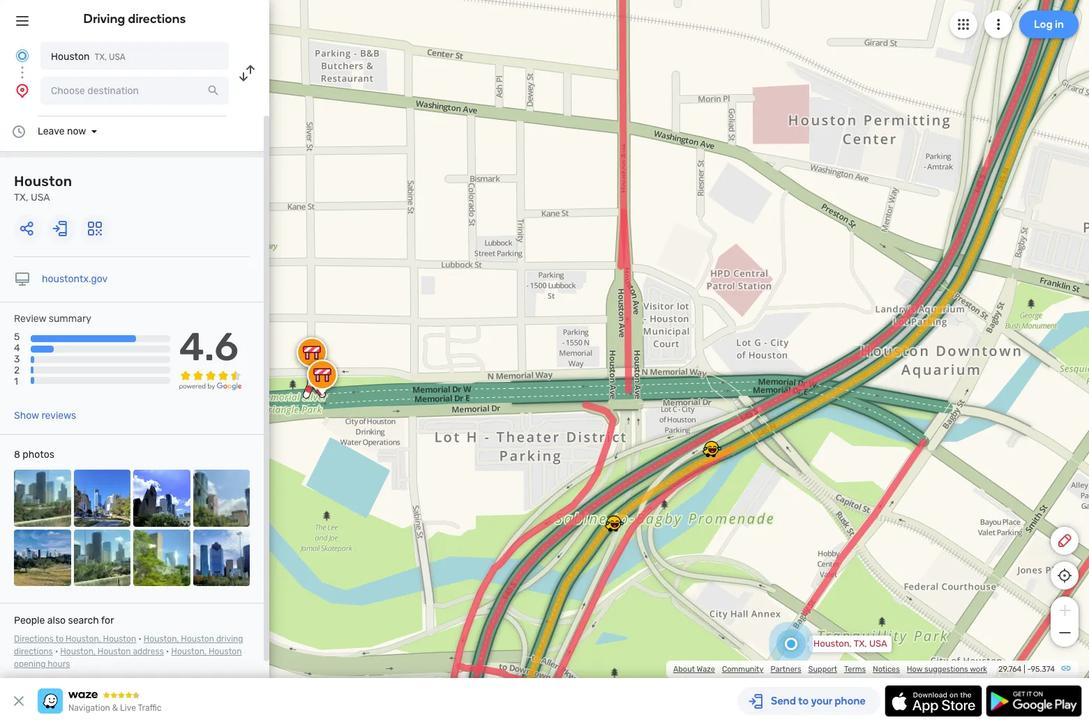 Task type: vqa. For each thing, say whether or not it's contained in the screenshot.
the top the AlanOfTheBerg link
no



Task type: locate. For each thing, give the bounding box(es) containing it.
houston inside houston, houston opening hours
[[209, 648, 242, 657]]

1 vertical spatial houston tx, usa
[[14, 173, 72, 204]]

houston, tx, usa
[[814, 639, 887, 650]]

3
[[14, 354, 20, 366]]

2 vertical spatial usa
[[869, 639, 887, 650]]

houston, up address
[[144, 635, 179, 645]]

waze
[[697, 666, 715, 675]]

usa up notices link
[[869, 639, 887, 650]]

houston, houston opening hours link
[[14, 648, 242, 670]]

navigation
[[68, 704, 110, 714]]

image 1 of houston, houston image
[[14, 470, 71, 527]]

tx, down the driving
[[95, 52, 107, 62]]

5
[[14, 331, 20, 343]]

houston, right address
[[171, 648, 207, 657]]

2 horizontal spatial tx,
[[854, 639, 867, 650]]

houstontx.gov
[[42, 274, 108, 285]]

usa
[[109, 52, 125, 62], [31, 192, 50, 204], [869, 639, 887, 650]]

0 horizontal spatial directions
[[14, 648, 53, 657]]

for
[[101, 615, 114, 627]]

1 vertical spatial directions
[[14, 648, 53, 657]]

about
[[673, 666, 695, 675]]

8
[[14, 449, 20, 461]]

0 vertical spatial directions
[[128, 11, 186, 27]]

pencil image
[[1056, 533, 1073, 550]]

show reviews
[[14, 410, 76, 422]]

reviews
[[41, 410, 76, 422]]

1 horizontal spatial usa
[[109, 52, 125, 62]]

8 photos
[[14, 449, 54, 461]]

directions inside houston, houston driving directions
[[14, 648, 53, 657]]

houston, for houston, houston opening hours
[[171, 648, 207, 657]]

usa down leave
[[31, 192, 50, 204]]

how
[[907, 666, 923, 675]]

directions down directions in the bottom of the page
[[14, 648, 53, 657]]

houston,
[[66, 635, 101, 645], [144, 635, 179, 645], [814, 639, 852, 650], [60, 648, 96, 657], [171, 648, 207, 657]]

people
[[14, 615, 45, 627]]

summary
[[49, 313, 91, 325]]

2
[[14, 365, 20, 377]]

tx, up terms
[[854, 639, 867, 650]]

4.6
[[179, 325, 239, 371]]

computer image
[[14, 271, 31, 288]]

tx,
[[95, 52, 107, 62], [14, 192, 28, 204], [854, 639, 867, 650]]

x image
[[10, 694, 27, 710]]

clock image
[[10, 124, 27, 140]]

29.764
[[998, 666, 1022, 675]]

opening
[[14, 660, 46, 670]]

houston tx, usa down the driving
[[51, 51, 125, 63]]

houston, inside houston, houston driving directions
[[144, 635, 179, 645]]

show
[[14, 410, 39, 422]]

also
[[47, 615, 66, 627]]

0 horizontal spatial tx,
[[14, 192, 28, 204]]

1 horizontal spatial tx,
[[95, 52, 107, 62]]

partners
[[771, 666, 801, 675]]

now
[[67, 126, 86, 137]]

people also search for
[[14, 615, 114, 627]]

link image
[[1061, 664, 1072, 675]]

95.374
[[1031, 666, 1055, 675]]

houston, up about waze community partners support terms notices how suggestions work
[[814, 639, 852, 650]]

houston inside houston, houston driving directions
[[181, 635, 214, 645]]

houston, down directions to houston, houston link
[[60, 648, 96, 657]]

2 horizontal spatial usa
[[869, 639, 887, 650]]

support
[[808, 666, 837, 675]]

zoom in image
[[1056, 603, 1073, 620]]

review
[[14, 313, 46, 325]]

houston, houston driving directions
[[14, 635, 243, 657]]

directions right the driving
[[128, 11, 186, 27]]

usa up choose destination text box
[[109, 52, 125, 62]]

image 2 of houston, houston image
[[74, 470, 130, 527]]

0 horizontal spatial usa
[[31, 192, 50, 204]]

houston tx, usa
[[51, 51, 125, 63], [14, 173, 72, 204]]

tx, down clock image
[[14, 192, 28, 204]]

0 vertical spatial houston tx, usa
[[51, 51, 125, 63]]

directions
[[128, 11, 186, 27], [14, 648, 53, 657]]

how suggestions work link
[[907, 666, 987, 675]]

image 4 of houston, houston image
[[193, 470, 250, 527]]

houston, inside houston, houston opening hours
[[171, 648, 207, 657]]

houston, down search
[[66, 635, 101, 645]]

hours
[[48, 660, 70, 670]]

1 vertical spatial usa
[[31, 192, 50, 204]]

image 6 of houston, houston image
[[74, 530, 130, 587]]

houston
[[51, 51, 90, 63], [14, 173, 72, 190], [103, 635, 136, 645], [181, 635, 214, 645], [98, 648, 131, 657], [209, 648, 242, 657]]

image 7 of houston, houston image
[[133, 530, 190, 587]]

houston tx, usa down leave
[[14, 173, 72, 204]]



Task type: describe. For each thing, give the bounding box(es) containing it.
4
[[14, 343, 20, 355]]

community link
[[722, 666, 764, 675]]

zoom out image
[[1056, 625, 1073, 642]]

-
[[1027, 666, 1031, 675]]

about waze link
[[673, 666, 715, 675]]

location image
[[14, 82, 31, 99]]

houston, for houston, houston address
[[60, 648, 96, 657]]

leave now
[[38, 126, 86, 137]]

about waze community partners support terms notices how suggestions work
[[673, 666, 987, 675]]

to
[[55, 635, 64, 645]]

notices
[[873, 666, 900, 675]]

terms link
[[844, 666, 866, 675]]

leave
[[38, 126, 65, 137]]

&
[[112, 704, 118, 714]]

1 vertical spatial tx,
[[14, 192, 28, 204]]

review summary
[[14, 313, 91, 325]]

directions to houston, houston link
[[14, 635, 136, 645]]

0 vertical spatial tx,
[[95, 52, 107, 62]]

houston, houston address link
[[60, 648, 164, 657]]

houston, houston opening hours
[[14, 648, 242, 670]]

image 5 of houston, houston image
[[14, 530, 71, 587]]

image 3 of houston, houston image
[[133, 470, 190, 527]]

photos
[[23, 449, 54, 461]]

partners link
[[771, 666, 801, 675]]

|
[[1024, 666, 1025, 675]]

5 4 3 2 1
[[14, 331, 20, 388]]

address
[[133, 648, 164, 657]]

support link
[[808, 666, 837, 675]]

work
[[970, 666, 987, 675]]

driving directions
[[83, 11, 186, 27]]

Choose destination text field
[[40, 77, 229, 105]]

community
[[722, 666, 764, 675]]

navigation & live traffic
[[68, 704, 161, 714]]

driving
[[216, 635, 243, 645]]

houston, for houston, tx, usa
[[814, 639, 852, 650]]

0 vertical spatial usa
[[109, 52, 125, 62]]

current location image
[[14, 47, 31, 64]]

1 horizontal spatial directions
[[128, 11, 186, 27]]

houston, houston driving directions link
[[14, 635, 243, 657]]

houstontx.gov link
[[42, 274, 108, 285]]

directions
[[14, 635, 54, 645]]

2 vertical spatial tx,
[[854, 639, 867, 650]]

suggestions
[[925, 666, 968, 675]]

29.764 | -95.374
[[998, 666, 1055, 675]]

driving
[[83, 11, 125, 27]]

houston, houston address
[[60, 648, 164, 657]]

terms
[[844, 666, 866, 675]]

directions to houston, houston
[[14, 635, 136, 645]]

search
[[68, 615, 99, 627]]

live
[[120, 704, 136, 714]]

1
[[14, 376, 18, 388]]

houston, for houston, houston driving directions
[[144, 635, 179, 645]]

traffic
[[138, 704, 161, 714]]

notices link
[[873, 666, 900, 675]]

image 8 of houston, houston image
[[193, 530, 250, 587]]



